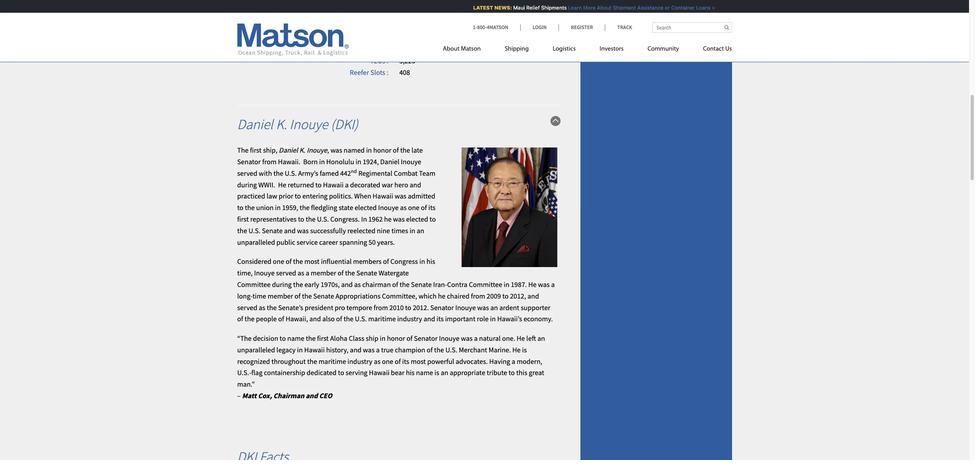 Task type: locate. For each thing, give the bounding box(es) containing it.
to right 2009
[[503, 292, 509, 301]]

chaired
[[447, 292, 470, 301]]

was
[[331, 146, 342, 155], [395, 192, 407, 201], [393, 215, 405, 224], [297, 226, 309, 235], [538, 280, 550, 289], [477, 303, 489, 312], [461, 334, 473, 343], [363, 346, 375, 355]]

0 vertical spatial served
[[237, 169, 257, 178]]

0 horizontal spatial maritime
[[319, 357, 346, 366]]

1 horizontal spatial his
[[427, 257, 435, 266]]

entering
[[303, 192, 328, 201]]

as inside "the decision to name the first aloha class ship in honor of senator inouye was a natural one. he left an unparalleled legacy in hawaii history, and was a true champion of the u.s. merchant marine. he is recognized throughout the maritime industry as one of its most powerful advocates. having a modern, u.s.-flag containership dedicated to serving hawaii bear his name is an appropriate tribute to this great man." – matt cox, chairman and ceo
[[374, 357, 381, 366]]

of
[[393, 146, 399, 155], [421, 203, 427, 212], [286, 257, 292, 266], [383, 257, 389, 266], [338, 269, 344, 278], [392, 280, 398, 289], [295, 292, 301, 301], [237, 315, 243, 324], [278, 315, 284, 324], [336, 315, 342, 324], [407, 334, 413, 343], [427, 346, 433, 355], [395, 357, 401, 366]]

member
[[311, 269, 336, 278], [268, 292, 293, 301]]

1 vertical spatial is
[[435, 369, 439, 378]]

0 horizontal spatial his
[[406, 369, 415, 378]]

is down powerful
[[435, 369, 439, 378]]

its
[[429, 203, 436, 212], [437, 315, 444, 324], [402, 357, 409, 366]]

during
[[237, 180, 257, 189], [272, 280, 292, 289]]

(long
[[352, 45, 369, 54]]

>
[[708, 4, 711, 11]]

merchant
[[459, 346, 487, 355]]

unparalleled inside regimental combat team during wwii.  he returned to hawaii a decorated war hero and practiced law prior to entering politics. when hawaii was admitted to the union in 1959, the fledgling state elected inouye as one of its first representatives to the u.s. congress. in 1962 he was elected to the u.s. senate and was successfully reelected nine times in an unparalleled public service career spanning 50 years.
[[237, 238, 275, 247]]

honor up 1924,
[[373, 146, 392, 155]]

to
[[316, 180, 322, 189], [295, 192, 301, 201], [237, 203, 243, 212], [298, 215, 304, 224], [430, 215, 436, 224], [503, 292, 509, 301], [405, 303, 412, 312], [280, 334, 286, 343], [338, 369, 344, 378], [509, 369, 515, 378]]

one down true
[[382, 357, 393, 366]]

when
[[354, 192, 371, 201]]

1 vertical spatial about
[[443, 46, 460, 52]]

1 vertical spatial most
[[411, 357, 426, 366]]

dedicated
[[307, 369, 337, 378]]

0 horizontal spatial from
[[262, 157, 277, 166]]

1 vertical spatial unparalleled
[[237, 346, 275, 355]]

nd
[[351, 168, 357, 175]]

from left '2010'
[[374, 303, 388, 312]]

0 horizontal spatial is
[[435, 369, 439, 378]]

u.s. down representatives
[[249, 226, 261, 235]]

0 vertical spatial his
[[427, 257, 435, 266]]

1 horizontal spatial from
[[374, 303, 388, 312]]

during up "senate's"
[[272, 280, 292, 289]]

supporter
[[521, 303, 551, 312]]

of up watergate
[[383, 257, 389, 266]]

2 vertical spatial its
[[402, 357, 409, 366]]

1 horizontal spatial one
[[382, 357, 393, 366]]

1 unparalleled from the top
[[237, 238, 275, 247]]

0 vertical spatial member
[[311, 269, 336, 278]]

1 horizontal spatial he
[[438, 292, 446, 301]]

was down 'hero'
[[395, 192, 407, 201]]

1 horizontal spatial is
[[522, 346, 527, 355]]

0 vertical spatial first
[[250, 146, 262, 155]]

a up early
[[306, 269, 309, 278]]

0 horizontal spatial about
[[443, 46, 460, 52]]

with the
[[259, 169, 283, 178]]

maritime inside "the decision to name the first aloha class ship in honor of senator inouye was a natural one. he left an unparalleled legacy in hawaii history, and was a true champion of the u.s. merchant marine. he is recognized throughout the maritime industry as one of its most powerful advocates. having a modern, u.s.-flag containership dedicated to serving hawaii bear his name is an appropriate tribute to this great man." – matt cox, chairman and ceo
[[319, 357, 346, 366]]

of down admitted
[[421, 203, 427, 212]]

teus
[[370, 56, 385, 65]]

most
[[305, 257, 320, 266], [411, 357, 426, 366]]

in left 1959,
[[275, 203, 281, 212]]

search image
[[725, 25, 729, 30]]

bear
[[391, 369, 405, 378]]

1 vertical spatial industry
[[348, 357, 373, 366]]

hawaii's
[[497, 315, 522, 324]]

he
[[278, 180, 286, 189], [529, 280, 537, 289], [517, 334, 525, 343], [513, 346, 521, 355]]

1 vertical spatial during
[[272, 280, 292, 289]]

as
[[400, 203, 407, 212], [298, 269, 304, 278], [354, 280, 361, 289], [259, 303, 265, 312], [374, 357, 381, 366]]

0 horizontal spatial committee
[[237, 280, 271, 289]]

2 horizontal spatial daniel
[[380, 157, 400, 166]]

and left ceo at bottom left
[[306, 392, 318, 401]]

0 vertical spatial daniel
[[237, 116, 273, 133]]

was up times
[[393, 215, 405, 224]]

maritime inside considered one of the most influential members of congress in his time, inouye served as a member of the senate watergate committee during the early 1970s, and as chairman of the senate iran-contra committee in 1987. he was a long-time member of the senate appropriations committee, which he chaired from 2009 to 2012, and served as the senate's president pro tempore from 2010 to 2012. senator inouye was an ardent supporter of the people of hawaii, and also of the u.s. maritime industry and its important role in hawaii's economy.
[[368, 315, 396, 324]]

daniel up regimental
[[380, 157, 400, 166]]

2 unparalleled from the top
[[237, 346, 275, 355]]

a up merchant
[[474, 334, 478, 343]]

0 horizontal spatial he
[[384, 215, 392, 224]]

,
[[327, 146, 329, 155]]

the up powerful
[[434, 346, 444, 355]]

serving
[[346, 369, 368, 378]]

unparalleled up considered on the left bottom of page
[[237, 238, 275, 247]]

his
[[427, 257, 435, 266], [406, 369, 415, 378]]

committee
[[237, 280, 271, 289], [469, 280, 502, 289]]

spanning
[[340, 238, 367, 247]]

committee up time
[[237, 280, 271, 289]]

0 vertical spatial during
[[237, 180, 257, 189]]

u.s. inside considered one of the most influential members of congress in his time, inouye served as a member of the senate watergate committee during the early 1970s, and as chairman of the senate iran-contra committee in 1987. he was a long-time member of the senate appropriations committee, which he chaired from 2009 to 2012, and served as the senate's president pro tempore from 2010 to 2012. senator inouye was an ardent supporter of the people of hawaii, and also of the u.s. maritime industry and its important role in hawaii's economy.
[[355, 315, 367, 324]]

honolulu
[[326, 157, 354, 166]]

learn
[[564, 4, 578, 11]]

1 vertical spatial first
[[237, 215, 249, 224]]

1 horizontal spatial maritime
[[368, 315, 396, 324]]

2 vertical spatial from
[[374, 303, 388, 312]]

or
[[661, 4, 666, 11]]

Search search field
[[652, 22, 732, 33]]

1 horizontal spatial its
[[429, 203, 436, 212]]

elected
[[355, 203, 377, 212], [406, 215, 428, 224]]

shipment
[[609, 4, 632, 11]]

: inside 3,220 reefer slots :
[[387, 68, 389, 77]]

about matson link
[[443, 42, 493, 58]]

ceo
[[319, 392, 332, 401]]

1 vertical spatial name
[[416, 369, 433, 378]]

industry inside considered one of the most influential members of congress in his time, inouye served as a member of the senate watergate committee during the early 1970s, and as chairman of the senate iran-contra committee in 1987. he was a long-time member of the senate appropriations committee, which he chaired from 2009 to 2012, and served as the senate's president pro tempore from 2010 to 2012. senator inouye was an ardent supporter of the people of hawaii, and also of the u.s. maritime industry and its important role in hawaii's economy.
[[397, 315, 422, 324]]

0 horizontal spatial (dki)
[[331, 116, 358, 133]]

his right bear
[[406, 369, 415, 378]]

1 vertical spatial his
[[406, 369, 415, 378]]

having
[[489, 357, 510, 366]]

the left people
[[245, 315, 255, 324]]

and up appropriations
[[341, 280, 353, 289]]

an
[[417, 226, 424, 235], [491, 303, 498, 312], [538, 334, 545, 343], [441, 369, 448, 378]]

iran-
[[433, 280, 447, 289]]

0 vertical spatial industry
[[397, 315, 422, 324]]

its left important
[[437, 315, 444, 324]]

0 vertical spatial unparalleled
[[237, 238, 275, 247]]

2 horizontal spatial one
[[408, 203, 420, 212]]

: inside the 50,794 (dki) 50,981 (kmh) teus :
[[387, 56, 389, 65]]

fledgling
[[311, 203, 337, 212]]

0 horizontal spatial k.
[[276, 116, 287, 133]]

the down 'pro'
[[344, 315, 354, 324]]

0 horizontal spatial during
[[237, 180, 257, 189]]

0 vertical spatial about
[[593, 4, 608, 11]]

inouye inside , was named in honor of the late senator from hawaii.  born in honolulu in 1924, daniel inouye served with the u.s. army's famed 442
[[401, 157, 421, 166]]

in
[[366, 146, 372, 155], [319, 157, 325, 166], [356, 157, 361, 166], [275, 203, 281, 212], [410, 226, 415, 235], [420, 257, 425, 266], [504, 280, 510, 289], [490, 315, 496, 324], [380, 334, 386, 343], [297, 346, 303, 355]]

his inside "the decision to name the first aloha class ship in honor of senator inouye was a natural one. he left an unparalleled legacy in hawaii history, and was a true champion of the u.s. merchant marine. he is recognized throughout the maritime industry as one of its most powerful advocates. having a modern, u.s.-flag containership dedicated to serving hawaii bear his name is an appropriate tribute to this great man." – matt cox, chairman and ceo
[[406, 369, 415, 378]]

1 vertical spatial he
[[438, 292, 446, 301]]

2 vertical spatial one
[[382, 357, 393, 366]]

learn more about shipment assistance or container loans > link
[[564, 4, 711, 11]]

1 vertical spatial from
[[471, 292, 485, 301]]

1 vertical spatial served
[[276, 269, 296, 278]]

tempore
[[347, 303, 372, 312]]

an down powerful
[[441, 369, 448, 378]]

hawaii,
[[286, 315, 308, 324]]

a
[[345, 180, 349, 189], [306, 269, 309, 278], [551, 280, 555, 289], [474, 334, 478, 343], [376, 346, 380, 355], [512, 357, 515, 366]]

honor inside "the decision to name the first aloha class ship in honor of senator inouye was a natural one. he left an unparalleled legacy in hawaii history, and was a true champion of the u.s. merchant marine. he is recognized throughout the maritime industry as one of its most powerful advocates. having a modern, u.s.-flag containership dedicated to serving hawaii bear his name is an appropriate tribute to this great man." – matt cox, chairman and ceo
[[387, 334, 405, 343]]

1 horizontal spatial most
[[411, 357, 426, 366]]

chairman
[[273, 392, 304, 401]]

committee up 2009
[[469, 280, 502, 289]]

0 horizontal spatial most
[[305, 257, 320, 266]]

he up nine
[[384, 215, 392, 224]]

0 vertical spatial senator
[[237, 157, 261, 166]]

0 horizontal spatial first
[[237, 215, 249, 224]]

as down time
[[259, 303, 265, 312]]

(dki) right 50,794
[[421, 45, 435, 54]]

industry up serving
[[348, 357, 373, 366]]

member up 1970s,
[[311, 269, 336, 278]]

0 vertical spatial name
[[287, 334, 304, 343]]

during up practiced law
[[237, 180, 257, 189]]

senate down representatives
[[262, 226, 283, 235]]

he right 1987.
[[529, 280, 537, 289]]

2 horizontal spatial its
[[437, 315, 444, 324]]

first inside regimental combat team during wwii.  he returned to hawaii a decorated war hero and practiced law prior to entering politics. when hawaii was admitted to the union in 1959, the fledgling state elected inouye as one of its first representatives to the u.s. congress. in 1962 he was elected to the u.s. senate and was successfully reelected nine times in an unparalleled public service career spanning 50 years.
[[237, 215, 249, 224]]

recognized
[[237, 357, 270, 366]]

register
[[571, 24, 593, 31]]

1 vertical spatial honor
[[387, 334, 405, 343]]

: right the length
[[387, 10, 389, 19]]

was down ship
[[363, 346, 375, 355]]

0 vertical spatial elected
[[355, 203, 377, 212]]

contact us link
[[691, 42, 732, 58]]

he inside regimental combat team during wwii.  he returned to hawaii a decorated war hero and practiced law prior to entering politics. when hawaii was admitted to the union in 1959, the fledgling state elected inouye as one of its first representatives to the u.s. congress. in 1962 he was elected to the u.s. senate and was successfully reelected nine times in an unparalleled public service career spanning 50 years.
[[384, 215, 392, 224]]

senate up which
[[411, 280, 432, 289]]

2 vertical spatial senator
[[414, 334, 438, 343]]

k.
[[276, 116, 287, 133], [299, 146, 305, 155]]

most inside considered one of the most influential members of congress in his time, inouye served as a member of the senate watergate committee during the early 1970s, and as chairman of the senate iran-contra committee in 1987. he was a long-time member of the senate appropriations committee, which he chaired from 2009 to 2012, and served as the senate's president pro tempore from 2010 to 2012. senator inouye was an ardent supporter of the people of hawaii, and also of the u.s. maritime industry and its important role in hawaii's economy.
[[305, 257, 320, 266]]

deadweight
[[315, 45, 351, 54]]

he down one.
[[513, 346, 521, 355]]

first down practiced law
[[237, 215, 249, 224]]

to down 1959,
[[298, 215, 304, 224]]

u.s. inside , was named in honor of the late senator from hawaii.  born in honolulu in 1924, daniel inouye served with the u.s. army's famed 442
[[285, 169, 297, 178]]

2 horizontal spatial first
[[317, 334, 329, 343]]

2 horizontal spatial from
[[471, 292, 485, 301]]

0 vertical spatial (dki)
[[421, 45, 435, 54]]

first inside "the decision to name the first aloha class ship in honor of senator inouye was a natural one. he left an unparalleled legacy in hawaii history, and was a true champion of the u.s. merchant marine. he is recognized throughout the maritime industry as one of its most powerful advocates. having a modern, u.s.-flag containership dedicated to serving hawaii bear his name is an appropriate tribute to this great man." – matt cox, chairman and ceo
[[317, 334, 329, 343]]

advocates.
[[456, 357, 488, 366]]

1 vertical spatial k.
[[299, 146, 305, 155]]

famed
[[320, 169, 339, 178]]

0 horizontal spatial industry
[[348, 357, 373, 366]]

unparalleled inside "the decision to name the first aloha class ship in honor of senator inouye was a natural one. he left an unparalleled legacy in hawaii history, and was a true champion of the u.s. merchant marine. he is recognized throughout the maritime industry as one of its most powerful advocates. having a modern, u.s.-flag containership dedicated to serving hawaii bear his name is an appropriate tribute to this great man." – matt cox, chairman and ceo
[[237, 346, 275, 355]]

login
[[533, 24, 547, 31]]

senator down which
[[430, 303, 454, 312]]

1 horizontal spatial elected
[[406, 215, 428, 224]]

1 horizontal spatial (dki)
[[421, 45, 435, 54]]

main engine horsepower : max deadweight (long tons):
[[301, 33, 389, 54]]

elected up times
[[406, 215, 428, 224]]

0 vertical spatial k.
[[276, 116, 287, 133]]

k. up born
[[299, 146, 305, 155]]

blue matson logo with ocean, shipping, truck, rail and logistics written beneath it. image
[[237, 24, 349, 56]]

0 horizontal spatial member
[[268, 292, 293, 301]]

appropriate
[[450, 369, 485, 378]]

2 vertical spatial first
[[317, 334, 329, 343]]

long-
[[237, 292, 253, 301]]

0 vertical spatial from
[[262, 157, 277, 166]]

slots
[[371, 68, 385, 77]]

1 vertical spatial its
[[437, 315, 444, 324]]

0 horizontal spatial daniel
[[237, 116, 273, 133]]

50
[[369, 238, 376, 247]]

the down early
[[302, 292, 312, 301]]

elected up "in"
[[355, 203, 377, 212]]

about right more
[[593, 4, 608, 11]]

the down the hawaii,
[[306, 334, 316, 343]]

1 horizontal spatial during
[[272, 280, 292, 289]]

:
[[387, 10, 389, 19], [387, 33, 389, 42], [387, 56, 389, 65], [387, 68, 389, 77]]

0 horizontal spatial its
[[402, 357, 409, 366]]

of right people
[[278, 315, 284, 324]]

3 : from the top
[[387, 56, 389, 65]]

reelected
[[347, 226, 376, 235]]

0 horizontal spatial one
[[273, 257, 284, 266]]

1 vertical spatial daniel
[[279, 146, 298, 155]]

container
[[667, 4, 691, 11]]

shipments
[[537, 4, 563, 11]]

: up the tons):
[[387, 33, 389, 42]]

2 vertical spatial daniel
[[380, 157, 400, 166]]

regimental combat team during wwii.  he returned to hawaii a decorated war hero and practiced law prior to entering politics. when hawaii was admitted to the union in 1959, the fledgling state elected inouye as one of its first representatives to the u.s. congress. in 1962 he was elected to the u.s. senate and was successfully reelected nine times in an unparalleled public service career spanning 50 years.
[[237, 169, 436, 247]]

the first ship, daniel k. inouye
[[237, 146, 327, 155]]

from left 2009
[[471, 292, 485, 301]]

senator up champion
[[414, 334, 438, 343]]

0 vertical spatial its
[[429, 203, 436, 212]]

1 horizontal spatial about
[[593, 4, 608, 11]]

served down public
[[276, 269, 296, 278]]

2012.
[[413, 303, 429, 312]]

honor up true
[[387, 334, 405, 343]]

0 vertical spatial most
[[305, 257, 320, 266]]

4 : from the top
[[387, 68, 389, 77]]

None search field
[[652, 22, 732, 33]]

a right 1987.
[[551, 280, 555, 289]]

0 vertical spatial one
[[408, 203, 420, 212]]

1-
[[473, 24, 477, 31]]

0 vertical spatial honor
[[373, 146, 392, 155]]

he up prior
[[278, 180, 286, 189]]

0 vertical spatial he
[[384, 215, 392, 224]]

of up champion
[[407, 334, 413, 343]]

daniel up the
[[237, 116, 273, 133]]

an inside considered one of the most influential members of congress in his time, inouye served as a member of the senate watergate committee during the early 1970s, and as chairman of the senate iran-contra committee in 1987. he was a long-time member of the senate appropriations committee, which he chaired from 2009 to 2012, and served as the senate's president pro tempore from 2010 to 2012. senator inouye was an ardent supporter of the people of hawaii, and also of the u.s. maritime industry and its important role in hawaii's economy.
[[491, 303, 498, 312]]

marine.
[[489, 346, 511, 355]]

senator down the
[[237, 157, 261, 166]]

0 vertical spatial maritime
[[368, 315, 396, 324]]

one down public
[[273, 257, 284, 266]]

latest
[[469, 4, 489, 11]]

1 vertical spatial senator
[[430, 303, 454, 312]]

the right 1959,
[[300, 203, 310, 212]]

was up merchant
[[461, 334, 473, 343]]

of inside regimental combat team during wwii.  he returned to hawaii a decorated war hero and practiced law prior to entering politics. when hawaii was admitted to the union in 1959, the fledgling state elected inouye as one of its first representatives to the u.s. congress. in 1962 he was elected to the u.s. senate and was successfully reelected nine times in an unparalleled public service career spanning 50 years.
[[421, 203, 427, 212]]

: right teus
[[387, 56, 389, 65]]

1 vertical spatial (dki)
[[331, 116, 358, 133]]

industry
[[397, 315, 422, 324], [348, 357, 373, 366]]

unparalleled up recognized
[[237, 346, 275, 355]]

1 vertical spatial maritime
[[319, 357, 346, 366]]

to left this
[[509, 369, 515, 378]]

first left aloha at the bottom
[[317, 334, 329, 343]]

matson
[[461, 46, 481, 52]]

1 horizontal spatial industry
[[397, 315, 422, 324]]

from down ship,
[[262, 157, 277, 166]]

0 vertical spatial is
[[522, 346, 527, 355]]

industry inside "the decision to name the first aloha class ship in honor of senator inouye was a natural one. he left an unparalleled legacy in hawaii history, and was a true champion of the u.s. merchant marine. he is recognized throughout the maritime industry as one of its most powerful advocates. having a modern, u.s.-flag containership dedicated to serving hawaii bear his name is an appropriate tribute to this great man." – matt cox, chairman and ceo
[[348, 357, 373, 366]]

name
[[287, 334, 304, 343], [416, 369, 433, 378]]

shipping link
[[493, 42, 541, 58]]

maritime down history,
[[319, 357, 346, 366]]

during inside considered one of the most influential members of congress in his time, inouye served as a member of the senate watergate committee during the early 1970s, and as chairman of the senate iran-contra committee in 1987. he was a long-time member of the senate appropriations committee, which he chaired from 2009 to 2012, and served as the senate's president pro tempore from 2010 to 2012. senator inouye was an ardent supporter of the people of hawaii, and also of the u.s. maritime industry and its important role in hawaii's economy.
[[272, 280, 292, 289]]

maritime down '2010'
[[368, 315, 396, 324]]

the
[[400, 146, 410, 155], [245, 203, 255, 212], [300, 203, 310, 212], [306, 215, 316, 224], [237, 226, 247, 235], [293, 257, 303, 266], [345, 269, 355, 278], [293, 280, 303, 289], [400, 280, 410, 289], [302, 292, 312, 301], [267, 303, 277, 312], [245, 315, 255, 324], [344, 315, 354, 324], [306, 334, 316, 343], [434, 346, 444, 355], [307, 357, 317, 366]]

latest news: maui relief shipments learn more about shipment assistance or container loans >
[[469, 4, 711, 11]]

senator inside , was named in honor of the late senator from hawaii.  born in honolulu in 1924, daniel inouye served with the u.s. army's famed 442
[[237, 157, 261, 166]]

the down fledgling on the left of page
[[306, 215, 316, 224]]

1-800-4matson link
[[473, 24, 520, 31]]

(dki) inside the 50,794 (dki) 50,981 (kmh) teus :
[[421, 45, 435, 54]]

2 : from the top
[[387, 33, 389, 42]]

1 horizontal spatial committee
[[469, 280, 502, 289]]

1 vertical spatial one
[[273, 257, 284, 266]]

of inside , was named in honor of the late senator from hawaii.  born in honolulu in 1924, daniel inouye served with the u.s. army's famed 442
[[393, 146, 399, 155]]

committee,
[[382, 292, 417, 301]]



Task type: vqa. For each thing, say whether or not it's contained in the screenshot.
was in the , was named in honor of the late senator from hawaii.  born in honolulu in 1924, daniel inouye served with the u.s. army's famed 442
yes



Task type: describe. For each thing, give the bounding box(es) containing it.
one.
[[502, 334, 515, 343]]

relief
[[522, 4, 536, 11]]

cox,
[[258, 392, 272, 401]]

of down public
[[286, 257, 292, 266]]

more
[[579, 4, 592, 11]]

influential
[[321, 257, 352, 266]]

0 horizontal spatial name
[[287, 334, 304, 343]]

contra
[[447, 280, 468, 289]]

to down admitted
[[430, 215, 436, 224]]

in left 1987.
[[504, 280, 510, 289]]

max
[[301, 45, 313, 54]]

practiced law
[[237, 192, 277, 201]]

hawaii down war
[[373, 192, 393, 201]]

a right having
[[512, 357, 515, 366]]

pro
[[335, 303, 345, 312]]

1962
[[369, 215, 383, 224]]

in
[[361, 215, 367, 224]]

community link
[[636, 42, 691, 58]]

in up 1924,
[[366, 146, 372, 155]]

maui
[[509, 4, 521, 11]]

1987.
[[511, 280, 527, 289]]

1924,
[[363, 157, 379, 166]]

1 : from the top
[[387, 10, 389, 19]]

hawaii down famed
[[323, 180, 344, 189]]

true
[[381, 346, 394, 355]]

its inside considered one of the most influential members of congress in his time, inouye served as a member of the senate watergate committee during the early 1970s, and as chairman of the senate iran-contra committee in 1987. he was a long-time member of the senate appropriations committee, which he chaired from 2009 to 2012, and served as the senate's president pro tempore from 2010 to 2012. senator inouye was an ardent supporter of the people of hawaii, and also of the u.s. maritime industry and its important role in hawaii's economy.
[[437, 315, 444, 324]]

and up admitted
[[410, 180, 421, 189]]

–
[[237, 392, 241, 401]]

successfully
[[310, 226, 346, 235]]

1-800-4matson
[[473, 24, 508, 31]]

senate down members
[[357, 269, 377, 278]]

of down influential
[[338, 269, 344, 278]]

as up appropriations
[[354, 280, 361, 289]]

containership
[[264, 369, 305, 378]]

which
[[419, 292, 437, 301]]

an right left
[[538, 334, 545, 343]]

3,220
[[399, 56, 416, 65]]

1970s,
[[321, 280, 340, 289]]

senate inside regimental combat team during wwii.  he returned to hawaii a decorated war hero and practiced law prior to entering politics. when hawaii was admitted to the union in 1959, the fledgling state elected inouye as one of its first representatives to the u.s. congress. in 1962 he was elected to the u.s. senate and was successfully reelected nine times in an unparalleled public service career spanning 50 years.
[[262, 226, 283, 235]]

and down class
[[350, 346, 362, 355]]

was up 'role'
[[477, 303, 489, 312]]

of up powerful
[[427, 346, 433, 355]]

the down influential
[[345, 269, 355, 278]]

a left true
[[376, 346, 380, 355]]

hawaii left bear
[[369, 369, 390, 378]]

the down service
[[293, 257, 303, 266]]

prior
[[279, 192, 293, 201]]

senator inside considered one of the most influential members of congress in his time, inouye served as a member of the senate watergate committee during the early 1970s, and as chairman of the senate iran-contra committee in 1987. he was a long-time member of the senate appropriations committee, which he chaired from 2009 to 2012, and served as the senate's president pro tempore from 2010 to 2012. senator inouye was an ardent supporter of the people of hawaii, and also of the u.s. maritime industry and its important role in hawaii's economy.
[[430, 303, 454, 312]]

man."
[[237, 380, 255, 389]]

natural
[[479, 334, 501, 343]]

1 vertical spatial member
[[268, 292, 293, 301]]

track link
[[605, 24, 632, 31]]

the down practiced law
[[245, 203, 255, 212]]

legacy
[[277, 346, 296, 355]]

"the
[[237, 334, 252, 343]]

the left early
[[293, 280, 303, 289]]

in right 'role'
[[490, 315, 496, 324]]

its inside regimental combat team during wwii.  he returned to hawaii a decorated war hero and practiced law prior to entering politics. when hawaii was admitted to the union in 1959, the fledgling state elected inouye as one of its first representatives to the u.s. congress. in 1962 he was elected to the u.s. senate and was successfully reelected nine times in an unparalleled public service career spanning 50 years.
[[429, 203, 436, 212]]

decorated
[[350, 180, 380, 189]]

inouye inside regimental combat team during wwii.  he returned to hawaii a decorated war hero and practiced law prior to entering politics. when hawaii was admitted to the union in 1959, the fledgling state elected inouye as one of its first representatives to the u.s. congress. in 1962 he was elected to the u.s. senate and was successfully reelected nine times in an unparalleled public service career spanning 50 years.
[[378, 203, 399, 212]]

one inside considered one of the most influential members of congress in his time, inouye served as a member of the senate watergate committee during the early 1970s, and as chairman of the senate iran-contra committee in 1987. he was a long-time member of the senate appropriations committee, which he chaired from 2009 to 2012, and served as the senate's president pro tempore from 2010 to 2012. senator inouye was an ardent supporter of the people of hawaii, and also of the u.s. maritime industry and its important role in hawaii's economy.
[[273, 257, 284, 266]]

0 horizontal spatial elected
[[355, 203, 377, 212]]

the up considered on the left bottom of page
[[237, 226, 247, 235]]

2010
[[390, 303, 404, 312]]

the up people
[[267, 303, 277, 312]]

ship
[[366, 334, 379, 343]]

in right congress at the bottom of page
[[420, 257, 425, 266]]

career
[[319, 238, 338, 247]]

about matson
[[443, 46, 481, 52]]

his inside considered one of the most influential members of congress in his time, inouye served as a member of the senate watergate committee during the early 1970s, and as chairman of the senate iran-contra committee in 1987. he was a long-time member of the senate appropriations committee, which he chaired from 2009 to 2012, and served as the senate's president pro tempore from 2010 to 2012. senator inouye was an ardent supporter of the people of hawaii, and also of the u.s. maritime industry and its important role in hawaii's economy.
[[427, 257, 435, 266]]

senator inside "the decision to name the first aloha class ship in honor of senator inouye was a natural one. he left an unparalleled legacy in hawaii history, and was a true champion of the u.s. merchant marine. he is recognized throughout the maritime industry as one of its most powerful advocates. having a modern, u.s.-flag containership dedicated to serving hawaii bear his name is an appropriate tribute to this great man." – matt cox, chairman and ceo
[[414, 334, 438, 343]]

1 committee from the left
[[237, 280, 271, 289]]

and down president
[[309, 315, 321, 324]]

of up bear
[[395, 357, 401, 366]]

to left serving
[[338, 369, 344, 378]]

watergate
[[379, 269, 409, 278]]

: inside main engine horsepower : max deadweight (long tons):
[[387, 33, 389, 42]]

returned
[[288, 180, 314, 189]]

this
[[516, 369, 528, 378]]

reefer
[[350, 68, 369, 77]]

(kmh)
[[458, 45, 476, 54]]

born
[[303, 157, 318, 166]]

honor inside , was named in honor of the late senator from hawaii.  born in honolulu in 1924, daniel inouye served with the u.s. army's famed 442
[[373, 146, 392, 155]]

inouye up born
[[307, 146, 327, 155]]

in right times
[[410, 226, 415, 235]]

of right also
[[336, 315, 342, 324]]

as down service
[[298, 269, 304, 278]]

great
[[529, 369, 544, 378]]

backtop image
[[551, 116, 561, 126]]

inouye inside "the decision to name the first aloha class ship in honor of senator inouye was a natural one. he left an unparalleled legacy in hawaii history, and was a true champion of the u.s. merchant marine. he is recognized throughout the maritime industry as one of its most powerful advocates. having a modern, u.s.-flag containership dedicated to serving hawaii bear his name is an appropriate tribute to this great man." – matt cox, chairman and ceo
[[439, 334, 460, 343]]

politics.
[[329, 192, 353, 201]]

, was named in honor of the late senator from hawaii.  born in honolulu in 1924, daniel inouye served with the u.s. army's famed 442
[[237, 146, 423, 178]]

army's
[[298, 169, 318, 178]]

1 horizontal spatial first
[[250, 146, 262, 155]]

as inside regimental combat team during wwii.  he returned to hawaii a decorated war hero and practiced law prior to entering politics. when hawaii was admitted to the union in 1959, the fledgling state elected inouye as one of its first representatives to the u.s. congress. in 1962 he was elected to the u.s. senate and was successfully reelected nine times in an unparalleled public service career spanning 50 years.
[[400, 203, 407, 212]]

senate's
[[278, 303, 303, 312]]

in right born
[[319, 157, 325, 166]]

to right '2010'
[[405, 303, 412, 312]]

most inside "the decision to name the first aloha class ship in honor of senator inouye was a natural one. he left an unparalleled legacy in hawaii history, and was a true champion of the u.s. merchant marine. he is recognized throughout the maritime industry as one of its most powerful advocates. having a modern, u.s.-flag containership dedicated to serving hawaii bear his name is an appropriate tribute to this great man." – matt cox, chairman and ceo
[[411, 357, 426, 366]]

length :
[[365, 10, 389, 19]]

2 committee from the left
[[469, 280, 502, 289]]

union
[[256, 203, 274, 212]]

shipping
[[505, 46, 529, 52]]

register link
[[559, 24, 605, 31]]

inouye down considered on the left bottom of page
[[254, 269, 275, 278]]

was up service
[[297, 226, 309, 235]]

hero
[[395, 180, 408, 189]]

of up "senate's"
[[295, 292, 301, 301]]

2012,
[[510, 292, 526, 301]]

daniel k. inouye (dki)
[[237, 116, 358, 133]]

hawaii left history,
[[304, 346, 325, 355]]

and down 2012.
[[424, 315, 435, 324]]

he left left
[[517, 334, 525, 343]]

u.s. inside "the decision to name the first aloha class ship in honor of senator inouye was a natural one. he left an unparalleled legacy in hawaii history, and was a true champion of the u.s. merchant marine. he is recognized throughout the maritime industry as one of its most powerful advocates. having a modern, u.s.-flag containership dedicated to serving hawaii bear his name is an appropriate tribute to this great man." – matt cox, chairman and ceo
[[446, 346, 458, 355]]

us
[[726, 46, 732, 52]]

from inside , was named in honor of the late senator from hawaii.  born in honolulu in 1924, daniel inouye served with the u.s. army's famed 442
[[262, 157, 277, 166]]

to right prior
[[295, 192, 301, 201]]

ship,
[[263, 146, 277, 155]]

the up the committee,
[[400, 280, 410, 289]]

track
[[618, 24, 632, 31]]

during inside regimental combat team during wwii.  he returned to hawaii a decorated war hero and practiced law prior to entering politics. when hawaii was admitted to the union in 1959, the fledgling state elected inouye as one of its first representatives to the u.s. congress. in 1962 he was elected to the u.s. senate and was successfully reelected nine times in an unparalleled public service career spanning 50 years.
[[237, 180, 257, 189]]

u.s.-
[[237, 369, 251, 378]]

senate up president
[[313, 292, 334, 301]]

1 horizontal spatial daniel
[[279, 146, 298, 155]]

decision
[[253, 334, 278, 343]]

a inside regimental combat team during wwii.  he returned to hawaii a decorated war hero and practiced law prior to entering politics. when hawaii was admitted to the union in 1959, the fledgling state elected inouye as one of its first representatives to the u.s. congress. in 1962 he was elected to the u.s. senate and was successfully reelected nine times in an unparalleled public service career spanning 50 years.
[[345, 180, 349, 189]]

was inside , was named in honor of the late senator from hawaii.  born in honolulu in 1924, daniel inouye served with the u.s. army's famed 442
[[331, 146, 342, 155]]

to down practiced law
[[237, 203, 243, 212]]

to up "entering"
[[316, 180, 322, 189]]

ardent
[[500, 303, 520, 312]]

1 horizontal spatial k.
[[299, 146, 305, 155]]

the up dedicated
[[307, 357, 317, 366]]

1 horizontal spatial name
[[416, 369, 433, 378]]

the inside , was named in honor of the late senator from hawaii.  born in honolulu in 1924, daniel inouye served with the u.s. army's famed 442
[[400, 146, 410, 155]]

1 horizontal spatial member
[[311, 269, 336, 278]]

inouye up important
[[455, 303, 476, 312]]

in right ship
[[380, 334, 386, 343]]

top menu navigation
[[443, 42, 732, 58]]

time,
[[237, 269, 253, 278]]

he inside considered one of the most influential members of congress in his time, inouye served as a member of the senate watergate committee during the early 1970s, and as chairman of the senate iran-contra committee in 1987. he was a long-time member of the senate appropriations committee, which he chaired from 2009 to 2012, and served as the senate's president pro tempore from 2010 to 2012. senator inouye was an ardent supporter of the people of hawaii, and also of the u.s. maritime industry and its important role in hawaii's economy.
[[438, 292, 446, 301]]

named
[[344, 146, 365, 155]]

modern,
[[517, 357, 543, 366]]

important
[[445, 315, 476, 324]]

served inside , was named in honor of the late senator from hawaii.  born in honolulu in 1924, daniel inouye served with the u.s. army's famed 442
[[237, 169, 257, 178]]

inouye up the ,
[[290, 116, 328, 133]]

one inside "the decision to name the first aloha class ship in honor of senator inouye was a natural one. he left an unparalleled legacy in hawaii history, and was a true champion of the u.s. merchant marine. he is recognized throughout the maritime industry as one of its most powerful advocates. having a modern, u.s.-flag containership dedicated to serving hawaii bear his name is an appropriate tribute to this great man." – matt cox, chairman and ceo
[[382, 357, 393, 366]]

1 vertical spatial elected
[[406, 215, 428, 224]]

and up public
[[284, 226, 296, 235]]

its inside "the decision to name the first aloha class ship in honor of senator inouye was a natural one. he left an unparalleled legacy in hawaii history, and was a true champion of the u.s. merchant marine. he is recognized throughout the maritime industry as one of its most powerful advocates. having a modern, u.s.-flag containership dedicated to serving hawaii bear his name is an appropriate tribute to this great man." – matt cox, chairman and ceo
[[402, 357, 409, 366]]

in up nd
[[356, 157, 361, 166]]

login link
[[520, 24, 559, 31]]

main
[[311, 33, 325, 42]]

50,981
[[437, 45, 456, 54]]

people
[[256, 315, 277, 324]]

considered
[[237, 257, 272, 266]]

about inside top menu navigation
[[443, 46, 460, 52]]

of up the "the
[[237, 315, 243, 324]]

of down watergate
[[392, 280, 398, 289]]

service
[[297, 238, 318, 247]]

in right legacy
[[297, 346, 303, 355]]

logistics
[[553, 46, 576, 52]]

3,220 reefer slots :
[[350, 56, 416, 77]]

length
[[365, 10, 385, 19]]

matt
[[242, 392, 257, 401]]

50,794
[[399, 45, 419, 54]]

class
[[349, 334, 364, 343]]

4matson
[[487, 24, 508, 31]]

chairman
[[362, 280, 391, 289]]

and up supporter
[[528, 292, 539, 301]]

one inside regimental combat team during wwii.  he returned to hawaii a decorated war hero and practiced law prior to entering politics. when hawaii was admitted to the union in 1959, the fledgling state elected inouye as one of its first representatives to the u.s. congress. in 1962 he was elected to the u.s. senate and was successfully reelected nine times in an unparalleled public service career spanning 50 years.
[[408, 203, 420, 212]]

nine
[[377, 226, 390, 235]]

he inside considered one of the most influential members of congress in his time, inouye served as a member of the senate watergate committee during the early 1970s, and as chairman of the senate iran-contra committee in 1987. he was a long-time member of the senate appropriations committee, which he chaired from 2009 to 2012, and served as the senate's president pro tempore from 2010 to 2012. senator inouye was an ardent supporter of the people of hawaii, and also of the u.s. maritime industry and its important role in hawaii's economy.
[[529, 280, 537, 289]]

1959,
[[282, 203, 298, 212]]

to up legacy
[[280, 334, 286, 343]]

flag
[[251, 369, 263, 378]]

contact us
[[703, 46, 732, 52]]

left
[[527, 334, 536, 343]]

team
[[419, 169, 436, 178]]

2 vertical spatial served
[[237, 303, 257, 312]]

members
[[353, 257, 382, 266]]

u.s. down fledgling on the left of page
[[317, 215, 329, 224]]

daniel inside , was named in honor of the late senator from hawaii.  born in honolulu in 1924, daniel inouye served with the u.s. army's famed 442
[[380, 157, 400, 166]]

an inside regimental combat team during wwii.  he returned to hawaii a decorated war hero and practiced law prior to entering politics. when hawaii was admitted to the union in 1959, the fledgling state elected inouye as one of its first representatives to the u.s. congress. in 1962 he was elected to the u.s. senate and was successfully reelected nine times in an unparalleled public service career spanning 50 years.
[[417, 226, 424, 235]]

was up supporter
[[538, 280, 550, 289]]

he inside regimental combat team during wwii.  he returned to hawaii a decorated war hero and practiced law prior to entering politics. when hawaii was admitted to the union in 1959, the fledgling state elected inouye as one of its first representatives to the u.s. congress. in 1962 he was elected to the u.s. senate and was successfully reelected nine times in an unparalleled public service career spanning 50 years.
[[278, 180, 286, 189]]



